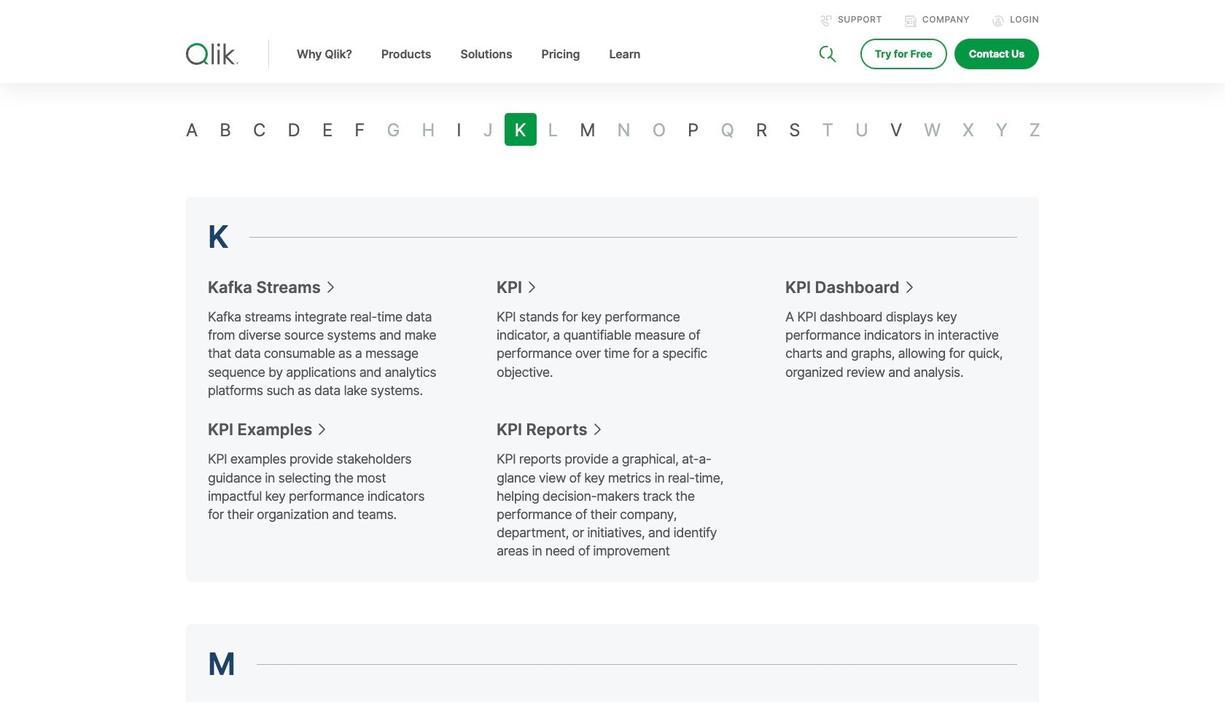 Task type: describe. For each thing, give the bounding box(es) containing it.
support image
[[820, 15, 832, 27]]

qlik image
[[186, 43, 238, 65]]

company image
[[905, 15, 917, 27]]

login image
[[993, 15, 1004, 27]]



